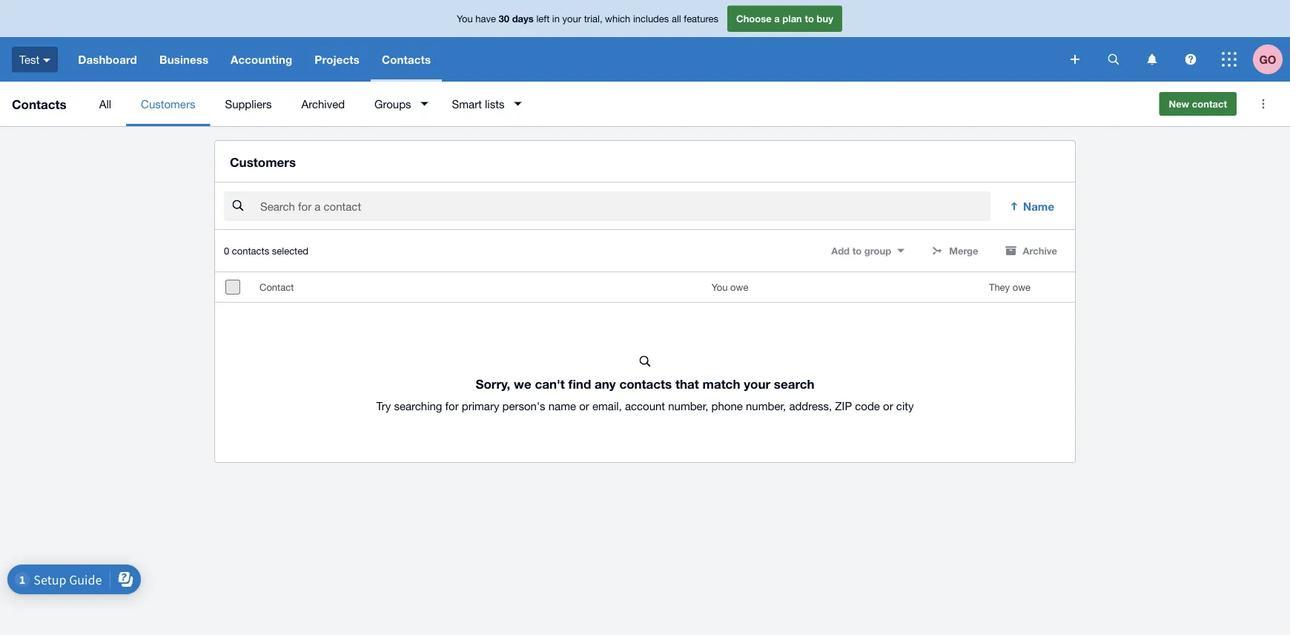 Task type: describe. For each thing, give the bounding box(es) containing it.
1 number, from the left
[[669, 399, 709, 412]]

code
[[856, 399, 881, 412]]

0 contacts selected
[[224, 245, 309, 257]]

all
[[672, 13, 682, 24]]

they
[[990, 281, 1011, 293]]

lists
[[485, 97, 505, 110]]

plan
[[783, 13, 803, 24]]

30
[[499, 13, 510, 24]]

business
[[159, 53, 209, 66]]

1 svg image from the left
[[1109, 54, 1120, 65]]

add
[[832, 245, 850, 257]]

we
[[514, 376, 532, 391]]

zip
[[836, 399, 853, 412]]

banner containing dashboard
[[0, 0, 1291, 82]]

contact list table element
[[215, 272, 1076, 462]]

owe for you owe
[[731, 281, 749, 293]]

all button
[[84, 82, 126, 126]]

you for you owe
[[712, 281, 728, 293]]

2 svg image from the left
[[1148, 54, 1158, 65]]

projects
[[315, 53, 360, 66]]

dashboard link
[[67, 37, 148, 82]]

contacts inside "contact list table" element
[[620, 376, 672, 391]]

searching
[[394, 399, 443, 412]]

to inside add to group popup button
[[853, 245, 862, 257]]

smart lists
[[452, 97, 505, 110]]

test
[[19, 53, 39, 66]]

1 vertical spatial contacts
[[12, 96, 67, 111]]

try searching for primary person's name or email, account number, phone number, address, zip code or city
[[377, 399, 914, 412]]

groups button
[[360, 82, 437, 126]]

go
[[1260, 53, 1277, 66]]

smart
[[452, 97, 482, 110]]

you owe
[[712, 281, 749, 293]]

add to group
[[832, 245, 892, 257]]

sorry,
[[476, 376, 511, 391]]

business button
[[148, 37, 220, 82]]

all
[[99, 97, 111, 110]]

2 or from the left
[[884, 399, 894, 412]]

new contact button
[[1160, 92, 1238, 116]]

primary
[[462, 399, 500, 412]]

you have 30 days left in your trial, which includes all features
[[457, 13, 719, 24]]

new contact
[[1170, 98, 1228, 109]]

name
[[1024, 200, 1055, 213]]

any
[[595, 376, 616, 391]]

account
[[625, 399, 666, 412]]

archive
[[1024, 245, 1058, 257]]

owe for they owe
[[1013, 281, 1031, 293]]

navigation containing dashboard
[[67, 37, 1061, 82]]

city
[[897, 399, 914, 412]]

archived button
[[287, 82, 360, 126]]

0 vertical spatial your
[[563, 13, 582, 24]]

trial,
[[584, 13, 603, 24]]

dashboard
[[78, 53, 137, 66]]

group
[[865, 245, 892, 257]]



Task type: vqa. For each thing, say whether or not it's contained in the screenshot.
Intro Banner body element
no



Task type: locate. For each thing, give the bounding box(es) containing it.
contact
[[260, 281, 294, 293]]

new
[[1170, 98, 1190, 109]]

buy
[[817, 13, 834, 24]]

sorry, we can't find any contacts that match your search
[[476, 376, 815, 391]]

0 vertical spatial you
[[457, 13, 473, 24]]

0 horizontal spatial your
[[563, 13, 582, 24]]

actions menu image
[[1249, 89, 1279, 119]]

0 vertical spatial contacts
[[232, 245, 269, 257]]

merge button
[[923, 239, 988, 263]]

svg image
[[1223, 52, 1238, 67], [1186, 54, 1197, 65], [1071, 55, 1080, 64], [43, 58, 51, 62]]

groups
[[375, 97, 411, 110]]

1 horizontal spatial number,
[[746, 399, 787, 412]]

person's
[[503, 399, 546, 412]]

customers inside button
[[141, 97, 195, 110]]

you inside banner
[[457, 13, 473, 24]]

to right add
[[853, 245, 862, 257]]

menu
[[84, 82, 1148, 126]]

0 horizontal spatial owe
[[731, 281, 749, 293]]

archived
[[302, 97, 345, 110]]

contacts up groups button
[[382, 53, 431, 66]]

can't
[[535, 376, 565, 391]]

0 horizontal spatial svg image
[[1109, 54, 1120, 65]]

suppliers button
[[210, 82, 287, 126]]

smart lists button
[[437, 82, 531, 126]]

you for you have 30 days left in your trial, which includes all features
[[457, 13, 473, 24]]

number, down that
[[669, 399, 709, 412]]

0
[[224, 245, 229, 257]]

svg image inside "test" popup button
[[43, 58, 51, 62]]

email,
[[593, 399, 622, 412]]

archive button
[[997, 239, 1067, 263]]

features
[[684, 13, 719, 24]]

choose a plan to buy
[[737, 13, 834, 24]]

test button
[[0, 37, 67, 82]]

your right match
[[744, 376, 771, 391]]

2 number, from the left
[[746, 399, 787, 412]]

0 horizontal spatial customers
[[141, 97, 195, 110]]

0 horizontal spatial or
[[580, 399, 590, 412]]

match
[[703, 376, 741, 391]]

name button
[[1000, 192, 1067, 221]]

find
[[569, 376, 592, 391]]

owe
[[731, 281, 749, 293], [1013, 281, 1031, 293]]

1 horizontal spatial svg image
[[1148, 54, 1158, 65]]

go button
[[1254, 37, 1291, 82]]

1 horizontal spatial to
[[853, 245, 862, 257]]

add to group button
[[823, 239, 914, 263]]

0 vertical spatial customers
[[141, 97, 195, 110]]

days
[[512, 13, 534, 24]]

customers button
[[126, 82, 210, 126]]

that
[[676, 376, 699, 391]]

1 horizontal spatial contacts
[[382, 53, 431, 66]]

have
[[476, 13, 496, 24]]

in
[[553, 13, 560, 24]]

your
[[563, 13, 582, 24], [744, 376, 771, 391]]

menu containing all
[[84, 82, 1148, 126]]

choose
[[737, 13, 772, 24]]

includes
[[634, 13, 669, 24]]

to inside banner
[[805, 13, 815, 24]]

contacts down "test" popup button
[[12, 96, 67, 111]]

0 vertical spatial contacts
[[382, 53, 431, 66]]

1 vertical spatial contacts
[[620, 376, 672, 391]]

you
[[457, 13, 473, 24], [712, 281, 728, 293]]

0 horizontal spatial to
[[805, 13, 815, 24]]

2 owe from the left
[[1013, 281, 1031, 293]]

1 horizontal spatial or
[[884, 399, 894, 412]]

number,
[[669, 399, 709, 412], [746, 399, 787, 412]]

to left buy
[[805, 13, 815, 24]]

1 horizontal spatial customers
[[230, 154, 296, 169]]

Search for a contact field
[[259, 192, 991, 221]]

0 horizontal spatial contacts
[[12, 96, 67, 111]]

contact
[[1193, 98, 1228, 109]]

search
[[774, 376, 815, 391]]

contacts button
[[371, 37, 442, 82]]

1 horizontal spatial contacts
[[620, 376, 672, 391]]

1 horizontal spatial you
[[712, 281, 728, 293]]

1 vertical spatial you
[[712, 281, 728, 293]]

customers down business popup button
[[141, 97, 195, 110]]

projects button
[[304, 37, 371, 82]]

name
[[549, 399, 577, 412]]

0 horizontal spatial contacts
[[232, 245, 269, 257]]

1 vertical spatial your
[[744, 376, 771, 391]]

banner
[[0, 0, 1291, 82]]

customers
[[141, 97, 195, 110], [230, 154, 296, 169]]

0 horizontal spatial you
[[457, 13, 473, 24]]

accounting
[[231, 53, 293, 66]]

1 horizontal spatial your
[[744, 376, 771, 391]]

a
[[775, 13, 780, 24]]

your inside "contact list table" element
[[744, 376, 771, 391]]

1 vertical spatial to
[[853, 245, 862, 257]]

phone
[[712, 399, 743, 412]]

contacts
[[382, 53, 431, 66], [12, 96, 67, 111]]

left
[[537, 13, 550, 24]]

1 vertical spatial customers
[[230, 154, 296, 169]]

or left city
[[884, 399, 894, 412]]

contacts right 0
[[232, 245, 269, 257]]

your right in
[[563, 13, 582, 24]]

0 horizontal spatial number,
[[669, 399, 709, 412]]

1 owe from the left
[[731, 281, 749, 293]]

accounting button
[[220, 37, 304, 82]]

address,
[[790, 399, 833, 412]]

contacts up try searching for primary person's name or email, account number, phone number, address, zip code or city
[[620, 376, 672, 391]]

1 horizontal spatial owe
[[1013, 281, 1031, 293]]

try
[[377, 399, 391, 412]]

0 vertical spatial to
[[805, 13, 815, 24]]

contacts inside popup button
[[382, 53, 431, 66]]

contacts
[[232, 245, 269, 257], [620, 376, 672, 391]]

merge
[[950, 245, 979, 257]]

or
[[580, 399, 590, 412], [884, 399, 894, 412]]

1 or from the left
[[580, 399, 590, 412]]

number, down search
[[746, 399, 787, 412]]

they owe
[[990, 281, 1031, 293]]

to
[[805, 13, 815, 24], [853, 245, 862, 257]]

svg image
[[1109, 54, 1120, 65], [1148, 54, 1158, 65]]

which
[[606, 13, 631, 24]]

or right the name
[[580, 399, 590, 412]]

customers down suppliers button
[[230, 154, 296, 169]]

selected
[[272, 245, 309, 257]]

navigation
[[67, 37, 1061, 82]]

you inside "contact list table" element
[[712, 281, 728, 293]]

suppliers
[[225, 97, 272, 110]]

for
[[446, 399, 459, 412]]



